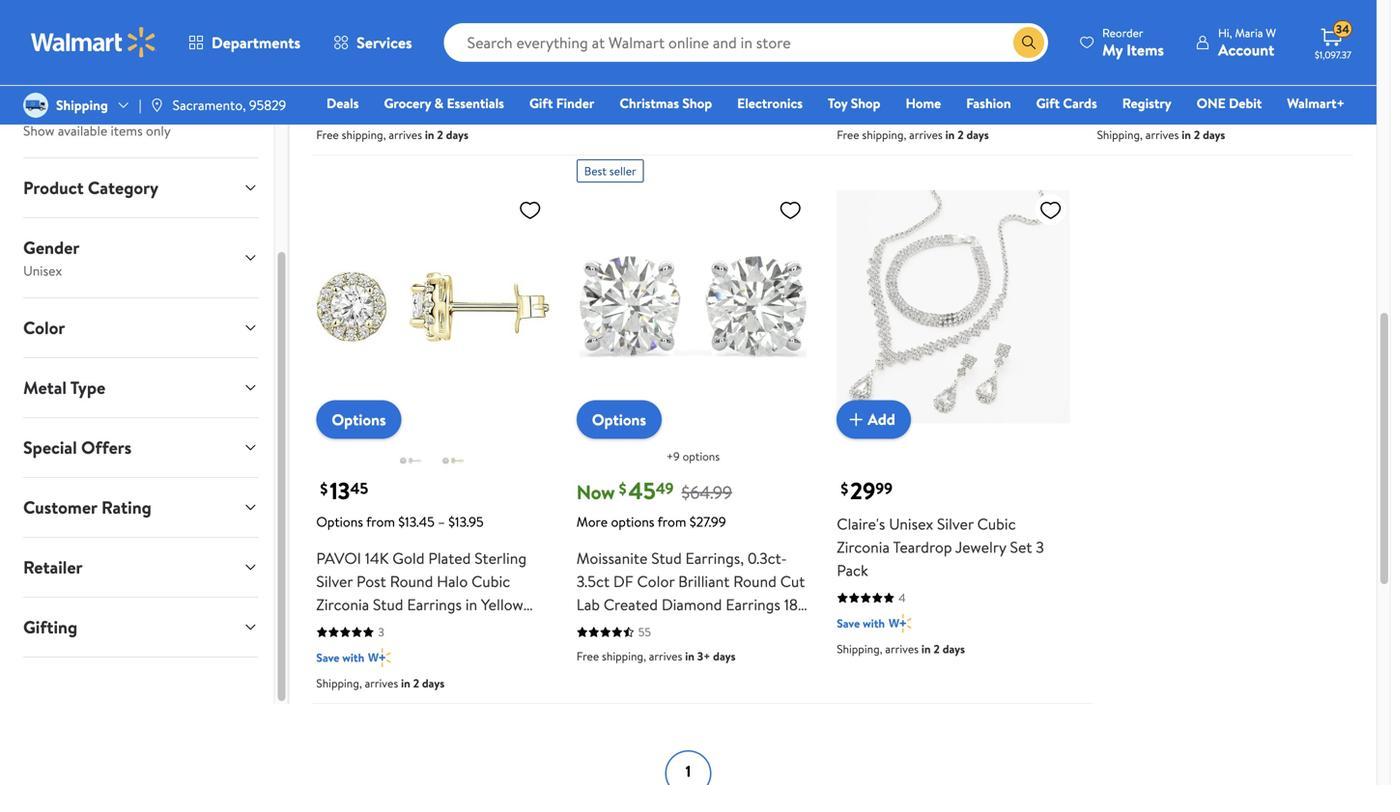 Task type: describe. For each thing, give the bounding box(es) containing it.
gift finder
[[529, 94, 594, 113]]

$64.99
[[682, 481, 732, 505]]

genuine
[[447, 0, 503, 20]]

add button
[[837, 400, 911, 439]]

gift for gift finder
[[529, 94, 553, 113]]

–
[[438, 512, 445, 531]]

shipping, down toy shop link at the right of page
[[862, 127, 906, 143]]

toy shop
[[828, 94, 881, 113]]

with down post at the bottom left of page
[[342, 650, 364, 666]]

color button
[[8, 298, 274, 357]]

pavoi
[[316, 548, 361, 569]]

save with down post at the bottom left of page
[[316, 650, 364, 666]]

stud inside the pavoi 14k gold plated sterling silver post round halo cubic zirconia stud earrings in yellow gold
[[373, 594, 403, 615]]

shipping, down 125 at top left
[[602, 42, 646, 58]]

clarity,
[[435, 45, 483, 67]]

0 vertical spatial options
[[683, 448, 720, 465]]

save with for gold
[[316, 101, 364, 117]]

gifting tab
[[8, 598, 274, 657]]

free down deals
[[316, 127, 339, 143]]

necklace
[[1175, 22, 1237, 43]]

one debit link
[[1188, 93, 1271, 114]]

3+
[[697, 648, 710, 665]]

round inside moissanite stud earrings, 0.3ct- 3.5ct df color brilliant round cut lab created diamond earrings 18k white gold plated silver screw backs for women men
[[733, 571, 777, 592]]

chain
[[1097, 22, 1136, 43]]

533
[[378, 75, 397, 92]]

product
[[23, 176, 84, 200]]

men
[[697, 640, 726, 662]]

brilliance fine jewelry 10k yellow gold hollow 2.80mm-2.90mm rope necklace, 18"
[[837, 0, 1058, 67]]

walmart plus image for (i2-
[[368, 100, 391, 119]]

account
[[1218, 39, 1275, 60]]

gifting
[[23, 615, 77, 639]]

women
[[642, 640, 693, 662]]

add to favorites list, pavoi 14k gold plated sterling silver post round halo cubic zirconia stud earrings in yellow gold image
[[519, 198, 542, 222]]

hip
[[1097, 45, 1121, 67]]

with for necklace,
[[863, 101, 885, 117]]

black
[[1197, 0, 1232, 20]]

items
[[111, 121, 143, 140]]

moissanite stud earrings, 0.3ct- 3.5ct df color brilliant round cut lab created diamond earrings 18k white gold plated silver screw backs for women men
[[577, 548, 807, 662]]

options inside the now $ 45 49 $64.99 more options from $27.99
[[611, 512, 654, 531]]

my
[[1102, 39, 1123, 60]]

Walmart Site-Wide search field
[[444, 23, 1048, 62]]

christmas shop
[[620, 94, 712, 113]]

search icon image
[[1021, 35, 1037, 50]]

yellow inside the brilliance fine jewelry 10k yellow gold hollow 2.80mm-2.90mm rope necklace, 18"
[[1016, 0, 1058, 20]]

13
[[330, 475, 350, 507]]

i3
[[419, 45, 431, 67]]

options down 13
[[316, 512, 363, 531]]

$ 29 99
[[841, 475, 893, 507]]

free shipping, arrives in 3+ days
[[577, 648, 736, 665]]

$1,097.37
[[1315, 48, 1352, 61]]

save for pompeii3 1/4 carat genuine diamond stud earrings in 14k white gold (i2-i3 clarity, ij color)
[[316, 101, 340, 117]]

free up finder
[[577, 42, 599, 58]]

free shipping, arrives in 2 days for brilliance fine jewelry 10k yellow gold hollow 2.80mm-2.90mm rope necklace, 18"
[[837, 127, 989, 143]]

save with for hip
[[1097, 101, 1145, 117]]

unisex for claire's
[[889, 513, 933, 535]]

deals link
[[318, 93, 368, 114]]

shipping, down 55
[[602, 648, 646, 665]]

availability
[[23, 96, 106, 120]]

save with for necklace,
[[837, 101, 885, 117]]

$27.99
[[690, 512, 726, 531]]

125
[[638, 18, 655, 34]]

flat
[[1236, 0, 1261, 20]]

unisex for gender
[[23, 261, 62, 280]]

white gold image
[[399, 450, 422, 473]]

shop for toy shop
[[851, 94, 881, 113]]

cut
[[780, 571, 805, 592]]

save for brilliance fine jewelry 10k yellow gold hollow 2.80mm-2.90mm rope necklace, 18"
[[837, 101, 860, 117]]

yellow gold image
[[442, 450, 465, 473]]

3 inside claire's unisex silver cubic zirconia teardrop jewelry set 3 pack
[[1036, 537, 1044, 558]]

+9
[[666, 448, 680, 465]]

save with down pack
[[837, 615, 885, 632]]

95829
[[249, 96, 286, 114]]

34
[[1336, 21, 1350, 37]]

with down pack
[[863, 615, 885, 632]]

ij
[[487, 45, 498, 67]]

gift cards link
[[1028, 93, 1106, 114]]

white inside moissanite stud earrings, 0.3ct- 3.5ct df color brilliant round cut lab created diamond earrings 18k white gold plated silver screw backs for women men
[[577, 617, 616, 638]]

add to favorites list, moissanite stud earrings, 0.3ct-3.5ct df color brilliant round cut lab created diamond earrings 18k white gold plated silver screw backs for women men image
[[779, 198, 802, 222]]

sterling
[[475, 548, 527, 569]]

rating
[[101, 496, 152, 520]]

product category tab
[[8, 158, 274, 217]]

only
[[146, 121, 171, 140]]

walmart image
[[31, 27, 157, 58]]

45 for $
[[629, 475, 656, 507]]

metal type tab
[[8, 358, 274, 417]]

pack
[[837, 560, 868, 581]]

color)
[[502, 45, 545, 67]]

product category
[[23, 176, 159, 200]]

brilliant
[[678, 571, 730, 592]]

45 for 13
[[350, 478, 368, 499]]

18
[[1241, 22, 1254, 43]]

2 walmart plus image from the top
[[889, 614, 912, 633]]

pompeii3 1/4 carat genuine diamond stud earrings in 14k white gold (i2-i3 clarity, ij color)
[[316, 0, 545, 67]]

offers
[[81, 436, 132, 460]]

hi, maria w account
[[1218, 25, 1276, 60]]

customer rating tab
[[8, 478, 274, 537]]

options for pavoi 14k gold plated sterling silver post round halo cubic zirconia stud earrings in yellow gold image on the left of the page
[[332, 409, 386, 430]]

registry link
[[1114, 93, 1180, 114]]

cubic inside claire's unisex silver cubic zirconia teardrop jewelry set 3 pack
[[977, 513, 1016, 535]]

walmart+ link
[[1278, 93, 1354, 114]]

halo
[[437, 571, 468, 592]]

gold right 14k
[[392, 548, 425, 569]]

18"
[[945, 45, 963, 67]]

cubic inside the pavoi 14k gold plated sterling silver post round halo cubic zirconia stud earrings in yellow gold
[[472, 571, 510, 592]]

shop for christmas shop
[[682, 94, 712, 113]]

product category button
[[8, 158, 274, 217]]

essentials
[[447, 94, 504, 113]]

sacramento,
[[173, 96, 246, 114]]

zirconia inside claire's unisex silver cubic zirconia teardrop jewelry set 3 pack
[[837, 537, 890, 558]]

stud inside pompeii3 1/4 carat genuine diamond stud earrings in 14k white gold (i2-i3 clarity, ij color)
[[380, 22, 411, 43]]

registry
[[1122, 94, 1172, 113]]

99
[[876, 478, 893, 499]]

retailer
[[23, 555, 83, 580]]

diamond inside pompeii3 1/4 carat genuine diamond stud earrings in 14k white gold (i2-i3 clarity, ij color)
[[316, 22, 377, 43]]

gift finder link
[[521, 93, 603, 114]]

$ inside the now $ 45 49 $64.99 more options from $27.99
[[619, 478, 627, 500]]

color tab
[[8, 298, 274, 357]]

retailer button
[[8, 538, 274, 597]]

hop
[[1124, 45, 1153, 67]]

availability tab
[[8, 78, 274, 157]]

claire's unisex silver cubic zirconia teardrop jewelry set 3 pack
[[837, 513, 1044, 581]]

one
[[1197, 94, 1226, 113]]

3.5ct
[[577, 571, 610, 592]]

claire's unisex silver cubic zirconia teardrop jewelry set 3 pack image
[[837, 190, 1070, 424]]

free shipping, arrives in 2 days for pompeii3 1/4 carat genuine diamond stud earrings in 14k white gold (i2-i3 clarity, ij color)
[[316, 127, 469, 143]]

electronics link
[[729, 93, 812, 114]]

shipping, down deals "link"
[[342, 127, 386, 143]]

gold inside pompeii3 1/4 carat genuine diamond stud earrings in 14k white gold (i2-i3 clarity, ij color)
[[360, 45, 392, 67]]

departments button
[[172, 19, 317, 66]]

+9 options
[[666, 448, 720, 465]]

gifting button
[[8, 598, 274, 657]]

home
[[906, 94, 941, 113]]

with for hip
[[1123, 101, 1145, 117]]

debit
[[1229, 94, 1262, 113]]

toy shop link
[[819, 93, 889, 114]]



Task type: vqa. For each thing, say whether or not it's contained in the screenshot.
Sort and Filter section element
no



Task type: locate. For each thing, give the bounding box(es) containing it.
1 horizontal spatial zirconia
[[837, 537, 890, 558]]

45 inside $ 13 45
[[350, 478, 368, 499]]

options link up now
[[577, 400, 662, 439]]

round
[[390, 571, 433, 592], [733, 571, 777, 592]]

reorder
[[1102, 25, 1143, 41]]

plated inside the pavoi 14k gold plated sterling silver post round halo cubic zirconia stud earrings in yellow gold
[[428, 548, 471, 569]]

special offers button
[[8, 418, 274, 477]]

1 vertical spatial 3
[[378, 624, 384, 640]]

2 vertical spatial shipping, arrives in 2 days
[[316, 675, 445, 692]]

1 horizontal spatial 45
[[629, 475, 656, 507]]

45 right now
[[629, 475, 656, 507]]

plated inside moissanite stud earrings, 0.3ct- 3.5ct df color brilliant round cut lab created diamond earrings 18k white gold plated silver screw backs for women men
[[656, 617, 698, 638]]

save with down hip
[[1097, 101, 1145, 117]]

1 horizontal spatial unisex
[[889, 513, 933, 535]]

available
[[58, 121, 107, 140]]

cubic
[[977, 513, 1016, 535], [472, 571, 510, 592]]

49
[[656, 478, 674, 499]]

silver up teardrop
[[937, 513, 974, 535]]

26
[[1159, 75, 1172, 92]]

0 horizontal spatial 45
[[350, 478, 368, 499]]

3 $ from the left
[[841, 478, 848, 500]]

from down 49
[[658, 512, 686, 531]]

1 $ from the left
[[320, 478, 328, 500]]

$ left 13
[[320, 478, 328, 500]]

with right toy
[[863, 101, 885, 117]]

$ 13 45
[[320, 475, 368, 507]]

0 horizontal spatial color
[[23, 316, 65, 340]]

special
[[23, 436, 77, 460]]

jewelry inside the brilliance fine jewelry 10k yellow gold hollow 2.80mm-2.90mm rope necklace, 18"
[[934, 0, 985, 20]]

1 vertical spatial white
[[577, 617, 616, 638]]

cubic up set
[[977, 513, 1016, 535]]

$
[[320, 478, 328, 500], [619, 478, 627, 500], [841, 478, 848, 500]]

1 vertical spatial stud
[[651, 548, 682, 569]]

1 vertical spatial zirconia
[[316, 594, 369, 615]]

backs
[[577, 640, 615, 662]]

walmart plus image
[[368, 100, 391, 119], [1149, 100, 1172, 119], [368, 648, 391, 667]]

0 vertical spatial shipping, arrives in 2 days
[[1097, 127, 1225, 143]]

1 vertical spatial jewelry
[[1156, 45, 1207, 67]]

2 shop from the left
[[851, 94, 881, 113]]

$ right now
[[619, 478, 627, 500]]

earrings down carat
[[415, 22, 469, 43]]

reorder my items
[[1102, 25, 1164, 60]]

0 horizontal spatial diamond
[[316, 22, 377, 43]]

silver inside moissanite stud earrings, 0.3ct- 3.5ct df color brilliant round cut lab created diamond earrings 18k white gold plated silver screw backs for women men
[[702, 617, 739, 638]]

1 vertical spatial color
[[637, 571, 675, 592]]

options link up white gold image
[[316, 400, 401, 439]]

jewelry inside claire's unisex silver cubic zirconia teardrop jewelry set 3 pack
[[955, 537, 1006, 558]]

inch
[[1258, 22, 1286, 43]]

zirconia
[[837, 537, 890, 558], [316, 594, 369, 615]]

1 horizontal spatial 3
[[1036, 537, 1044, 558]]

$ for 29
[[841, 478, 848, 500]]

color right "df"
[[637, 571, 675, 592]]

for
[[618, 640, 638, 662]]

0 horizontal spatial shipping,
[[316, 675, 362, 692]]

with left grocery
[[342, 101, 364, 117]]

gift for gift cards
[[1036, 94, 1060, 113]]

0 horizontal spatial unisex
[[23, 261, 62, 280]]

pavoi 14k gold plated sterling silver post round halo cubic zirconia stud earrings in yellow gold image
[[316, 190, 550, 424]]

29
[[850, 475, 876, 507]]

2 options link from the left
[[577, 400, 662, 439]]

options link for pavoi 14k gold plated sterling silver post round halo cubic zirconia stud earrings in yellow gold image on the left of the page
[[316, 400, 401, 439]]

1 horizontal spatial free shipping, arrives in 2 days
[[577, 42, 729, 58]]

yellow inside the pavoi 14k gold plated sterling silver post round halo cubic zirconia stud earrings in yellow gold
[[481, 594, 523, 615]]

earrings inside moissanite stud earrings, 0.3ct- 3.5ct df color brilliant round cut lab created diamond earrings 18k white gold plated silver screw backs for women men
[[726, 594, 781, 615]]

$ inside $ 29 99
[[841, 478, 848, 500]]

retailer tab
[[8, 538, 274, 597]]

more
[[577, 512, 608, 531]]

1 horizontal spatial gift
[[1036, 94, 1060, 113]]

unisex
[[23, 261, 62, 280], [889, 513, 933, 535]]

1 options link from the left
[[316, 400, 401, 439]]

 image
[[149, 98, 165, 113]]

1 horizontal spatial shipping, arrives in 2 days
[[837, 641, 965, 657]]

1 horizontal spatial cubic
[[977, 513, 1016, 535]]

0 horizontal spatial options
[[611, 512, 654, 531]]

Search search field
[[444, 23, 1048, 62]]

free shipping, arrives in 2 days down grocery
[[316, 127, 469, 143]]

metal type
[[23, 376, 106, 400]]

color inside moissanite stud earrings, 0.3ct- 3.5ct df color brilliant round cut lab created diamond earrings 18k white gold plated silver screw backs for women men
[[637, 571, 675, 592]]

0 horizontal spatial 3
[[378, 624, 384, 640]]

0 horizontal spatial round
[[390, 571, 433, 592]]

0 horizontal spatial yellow
[[481, 594, 523, 615]]

1 horizontal spatial options link
[[577, 400, 662, 439]]

earrings up screw
[[726, 594, 781, 615]]

tab
[[8, 18, 274, 77]]

1 horizontal spatial shipping,
[[837, 641, 883, 657]]

home link
[[897, 93, 950, 114]]

unisex inside gender unisex
[[23, 261, 62, 280]]

0 vertical spatial cubic
[[977, 513, 1016, 535]]

1 vertical spatial cubic
[[472, 571, 510, 592]]

0 horizontal spatial $
[[320, 478, 328, 500]]

45 inside the now $ 45 49 $64.99 more options from $27.99
[[629, 475, 656, 507]]

3 right set
[[1036, 537, 1044, 558]]

gold down pavoi
[[316, 617, 348, 638]]

unisex down gender
[[23, 261, 62, 280]]

departments
[[212, 32, 301, 53]]

unisex up teardrop
[[889, 513, 933, 535]]

1 vertical spatial shipping,
[[837, 641, 883, 657]]

add to favorites list, claire's unisex silver cubic zirconia teardrop jewelry set 3 pack image
[[1039, 198, 1062, 222]]

zirconia down 'claire's'
[[837, 537, 890, 558]]

show
[[23, 121, 55, 140]]

0 horizontal spatial shop
[[682, 94, 712, 113]]

stud up brilliant
[[651, 548, 682, 569]]

jewelry up 26
[[1156, 45, 1207, 67]]

gold up '533' at the top left of page
[[360, 45, 392, 67]]

options right more at the left of page
[[611, 512, 654, 531]]

diamond inside moissanite stud earrings, 0.3ct- 3.5ct df color brilliant round cut lab created diamond earrings 18k white gold plated silver screw backs for women men
[[662, 594, 722, 615]]

options for moissanite stud earrings, 0.3ct-3.5ct df color brilliant round cut lab created diamond earrings 18k white gold plated silver screw backs for women men image
[[592, 409, 646, 430]]

0 horizontal spatial zirconia
[[316, 594, 369, 615]]

$ left 29
[[841, 478, 848, 500]]

with for gold
[[342, 101, 364, 117]]

jewelry up 2.80mm- at top
[[934, 0, 985, 20]]

0 horizontal spatial gift
[[529, 94, 553, 113]]

1 horizontal spatial shop
[[851, 94, 881, 113]]

gift cards
[[1036, 94, 1097, 113]]

walmart plus image down post at the bottom left of page
[[368, 648, 391, 667]]

2 from from the left
[[658, 512, 686, 531]]

0 vertical spatial stud
[[380, 22, 411, 43]]

0 vertical spatial color
[[23, 316, 65, 340]]

walmart plus image for hop
[[1149, 100, 1172, 119]]

2 gift from the left
[[1036, 94, 1060, 113]]

moissanite
[[577, 548, 648, 569]]

1 vertical spatial plated
[[656, 617, 698, 638]]

jewelry inside 'chainspromax black flat box chain male necklace 18 inch 6mm hip hop jewelry'
[[1156, 45, 1207, 67]]

$13.95
[[448, 512, 484, 531]]

|
[[139, 96, 142, 114]]

save with down rope at the right top of the page
[[837, 101, 885, 117]]

45 up options from $13.45 – $13.95
[[350, 478, 368, 499]]

plated up halo
[[428, 548, 471, 569]]

now $ 45 49 $64.99 more options from $27.99
[[577, 475, 732, 531]]

earrings inside the pavoi 14k gold plated sterling silver post round halo cubic zirconia stud earrings in yellow gold
[[407, 594, 462, 615]]

0 horizontal spatial options link
[[316, 400, 401, 439]]

save for chainspromax black flat box chain male necklace 18 inch 6mm hip hop jewelry
[[1097, 101, 1120, 117]]

silver
[[937, 513, 974, 535], [316, 571, 353, 592], [702, 617, 739, 638]]

2 horizontal spatial shipping,
[[1097, 127, 1143, 143]]

options up $ 13 45 on the bottom left
[[332, 409, 386, 430]]

2 vertical spatial silver
[[702, 617, 739, 638]]

grocery
[[384, 94, 431, 113]]

color inside dropdown button
[[23, 316, 65, 340]]

0 horizontal spatial white
[[316, 45, 356, 67]]

2 horizontal spatial $
[[841, 478, 848, 500]]

options link
[[316, 400, 401, 439], [577, 400, 662, 439]]

special offers tab
[[8, 418, 274, 477]]

shop right the christmas
[[682, 94, 712, 113]]

diamond down brilliant
[[662, 594, 722, 615]]

toy
[[828, 94, 848, 113]]

plated
[[428, 548, 471, 569], [656, 617, 698, 638]]

fine
[[902, 0, 931, 20]]

cubic down sterling
[[472, 571, 510, 592]]

add to cart image
[[845, 408, 868, 431]]

finder
[[556, 94, 594, 113]]

2 vertical spatial jewelry
[[955, 537, 1006, 558]]

options right +9
[[683, 448, 720, 465]]

0 horizontal spatial cubic
[[472, 571, 510, 592]]

1/4
[[382, 0, 402, 20]]

free shipping, arrives in 2 days down home
[[837, 127, 989, 143]]

free shipping, arrives in 2 days down 125 at top left
[[577, 42, 729, 58]]

1 vertical spatial yellow
[[481, 594, 523, 615]]

earrings,
[[686, 548, 744, 569]]

1 vertical spatial walmart plus image
[[889, 614, 912, 633]]

1 gift from the left
[[529, 94, 553, 113]]

yellow up '2.90mm'
[[1016, 0, 1058, 20]]

1 vertical spatial silver
[[316, 571, 353, 592]]

1 horizontal spatial yellow
[[1016, 0, 1058, 20]]

1 vertical spatial options
[[611, 512, 654, 531]]

1 horizontal spatial $
[[619, 478, 627, 500]]

hi,
[[1218, 25, 1232, 41]]

0 vertical spatial yellow
[[1016, 0, 1058, 20]]

round right post at the bottom left of page
[[390, 571, 433, 592]]

teardrop
[[893, 537, 952, 558]]

earrings down halo
[[407, 594, 462, 615]]

18k
[[784, 594, 807, 615]]

stud inside moissanite stud earrings, 0.3ct- 3.5ct df color brilliant round cut lab created diamond earrings 18k white gold plated silver screw backs for women men
[[651, 548, 682, 569]]

walmart plus image down 4
[[889, 614, 912, 633]]

0 vertical spatial diamond
[[316, 22, 377, 43]]

with down "hop"
[[1123, 101, 1145, 117]]

w
[[1266, 25, 1276, 41]]

1 horizontal spatial from
[[658, 512, 686, 531]]

one debit
[[1197, 94, 1262, 113]]

rope
[[837, 45, 872, 67]]

2 horizontal spatial shipping, arrives in 2 days
[[1097, 127, 1225, 143]]

white down pompeii3
[[316, 45, 356, 67]]

from left $13.45
[[366, 512, 395, 531]]

moissanite stud earrings, 0.3ct-3.5ct df color brilliant round cut lab created diamond earrings 18k white gold plated silver screw backs for women men image
[[577, 190, 810, 424]]

jewelry left set
[[955, 537, 1006, 558]]

$ for 13
[[320, 478, 328, 500]]

1 vertical spatial shipping, arrives in 2 days
[[837, 641, 965, 657]]

silver inside the pavoi 14k gold plated sterling silver post round halo cubic zirconia stud earrings in yellow gold
[[316, 571, 353, 592]]

1 horizontal spatial plated
[[656, 617, 698, 638]]

1 horizontal spatial silver
[[702, 617, 739, 638]]

plated up women
[[656, 617, 698, 638]]

white inside pompeii3 1/4 carat genuine diamond stud earrings in 14k white gold (i2-i3 clarity, ij color)
[[316, 45, 356, 67]]

walmart plus image
[[889, 100, 912, 119], [889, 614, 912, 633]]

in inside the pavoi 14k gold plated sterling silver post round halo cubic zirconia stud earrings in yellow gold
[[466, 594, 477, 615]]

fashion link
[[958, 93, 1020, 114]]

1 link
[[665, 751, 712, 785]]

items
[[1127, 39, 1164, 60]]

fashion
[[966, 94, 1011, 113]]

6mm
[[1290, 22, 1324, 43]]

diamond
[[316, 22, 377, 43], [662, 594, 722, 615]]

shop right toy
[[851, 94, 881, 113]]

2 vertical spatial stud
[[373, 594, 403, 615]]

stud down '1/4'
[[380, 22, 411, 43]]

options link for moissanite stud earrings, 0.3ct-3.5ct df color brilliant round cut lab created diamond earrings 18k white gold plated silver screw backs for women men image
[[577, 400, 662, 439]]

2 horizontal spatial silver
[[937, 513, 974, 535]]

silver up men
[[702, 617, 739, 638]]

pavoi 14k gold plated sterling silver post round halo cubic zirconia stud earrings in yellow gold
[[316, 548, 527, 638]]

10k
[[988, 0, 1012, 20]]

diamond down pompeii3
[[316, 22, 377, 43]]

post
[[357, 571, 386, 592]]

0 vertical spatial zirconia
[[837, 537, 890, 558]]

1 walmart plus image from the top
[[889, 100, 912, 119]]

stud down post at the bottom left of page
[[373, 594, 403, 615]]

100
[[899, 75, 916, 92]]

zirconia down post at the bottom left of page
[[316, 594, 369, 615]]

carat
[[406, 0, 443, 20]]

options
[[683, 448, 720, 465], [611, 512, 654, 531]]

chainspromax
[[1097, 0, 1193, 20]]

from inside the now $ 45 49 $64.99 more options from $27.99
[[658, 512, 686, 531]]

earrings
[[415, 22, 469, 43], [407, 594, 462, 615], [726, 594, 781, 615]]

special offers
[[23, 436, 132, 460]]

round down 0.3ct-
[[733, 571, 777, 592]]

0 vertical spatial white
[[316, 45, 356, 67]]

1 horizontal spatial color
[[637, 571, 675, 592]]

0 horizontal spatial silver
[[316, 571, 353, 592]]

2 horizontal spatial free shipping, arrives in 2 days
[[837, 127, 989, 143]]

1 vertical spatial diamond
[[662, 594, 722, 615]]

gold inside the brilliance fine jewelry 10k yellow gold hollow 2.80mm-2.90mm rope necklace, 18"
[[837, 22, 869, 43]]

customer rating
[[23, 496, 152, 520]]

set
[[1010, 537, 1032, 558]]

$ inside $ 13 45
[[320, 478, 328, 500]]

1 horizontal spatial options
[[683, 448, 720, 465]]

0 vertical spatial walmart plus image
[[889, 100, 912, 119]]

christmas shop link
[[611, 93, 721, 114]]

silver down pavoi
[[316, 571, 353, 592]]

2.90mm
[[985, 22, 1041, 43]]

2 vertical spatial shipping,
[[316, 675, 362, 692]]

0 vertical spatial jewelry
[[934, 0, 985, 20]]

gold inside moissanite stud earrings, 0.3ct- 3.5ct df color brilliant round cut lab created diamond earrings 18k white gold plated silver screw backs for women men
[[620, 617, 652, 638]]

0 vertical spatial shipping,
[[1097, 127, 1143, 143]]

unisex inside claire's unisex silver cubic zirconia teardrop jewelry set 3 pack
[[889, 513, 933, 535]]

1 shop from the left
[[682, 94, 712, 113]]

3
[[1036, 537, 1044, 558], [378, 624, 384, 640]]

walmart+
[[1287, 94, 1345, 113]]

0 horizontal spatial from
[[366, 512, 395, 531]]

free left for
[[577, 648, 599, 665]]

1 horizontal spatial white
[[577, 617, 616, 638]]

electronics
[[737, 94, 803, 113]]

in
[[473, 22, 485, 43], [685, 42, 695, 58], [425, 127, 434, 143], [945, 127, 955, 143], [1182, 127, 1191, 143], [466, 594, 477, 615], [922, 641, 931, 657], [685, 648, 695, 665], [401, 675, 410, 692]]

walmart plus image down '533' at the top left of page
[[368, 100, 391, 119]]

2 $ from the left
[[619, 478, 627, 500]]

color
[[23, 316, 65, 340], [637, 571, 675, 592]]

1 round from the left
[[390, 571, 433, 592]]

0 vertical spatial 3
[[1036, 537, 1044, 558]]

gift left cards in the top of the page
[[1036, 94, 1060, 113]]

earrings inside pompeii3 1/4 carat genuine diamond stud earrings in 14k white gold (i2-i3 clarity, ij color)
[[415, 22, 469, 43]]

save with left grocery
[[316, 101, 364, 117]]

silver inside claire's unisex silver cubic zirconia teardrop jewelry set 3 pack
[[937, 513, 974, 535]]

in inside pompeii3 1/4 carat genuine diamond stud earrings in 14k white gold (i2-i3 clarity, ij color)
[[473, 22, 485, 43]]

male
[[1139, 22, 1172, 43]]

lab
[[577, 594, 600, 615]]

3 down post at the bottom left of page
[[378, 624, 384, 640]]

white up backs
[[577, 617, 616, 638]]

0 horizontal spatial shipping, arrives in 2 days
[[316, 675, 445, 692]]

best
[[584, 163, 607, 179]]

color up metal
[[23, 316, 65, 340]]

gold up rope at the right top of the page
[[837, 22, 869, 43]]

walmart plus image down 100
[[889, 100, 912, 119]]

0 horizontal spatial free shipping, arrives in 2 days
[[316, 127, 469, 143]]

gender tab
[[8, 218, 274, 297]]

0 vertical spatial unisex
[[23, 261, 62, 280]]

0 vertical spatial plated
[[428, 548, 471, 569]]

 image
[[23, 93, 48, 118]]

hollow
[[873, 22, 920, 43]]

options up now
[[592, 409, 646, 430]]

0 vertical spatial silver
[[937, 513, 974, 535]]

now
[[577, 479, 615, 506]]

1 horizontal spatial diamond
[[662, 594, 722, 615]]

free down toy shop
[[837, 127, 859, 143]]

1 from from the left
[[366, 512, 395, 531]]

gold down created at the left bottom
[[620, 617, 652, 638]]

yellow down sterling
[[481, 594, 523, 615]]

from
[[366, 512, 395, 531], [658, 512, 686, 531]]

zirconia inside the pavoi 14k gold plated sterling silver post round halo cubic zirconia stud earrings in yellow gold
[[316, 594, 369, 615]]

1 vertical spatial unisex
[[889, 513, 933, 535]]

round inside the pavoi 14k gold plated sterling silver post round halo cubic zirconia stud earrings in yellow gold
[[390, 571, 433, 592]]

2 round from the left
[[733, 571, 777, 592]]

gift left finder
[[529, 94, 553, 113]]

1 horizontal spatial round
[[733, 571, 777, 592]]

14k
[[365, 548, 389, 569]]

availability show available items only
[[23, 96, 171, 140]]

walmart plus image down 26
[[1149, 100, 1172, 119]]

0 horizontal spatial plated
[[428, 548, 471, 569]]



